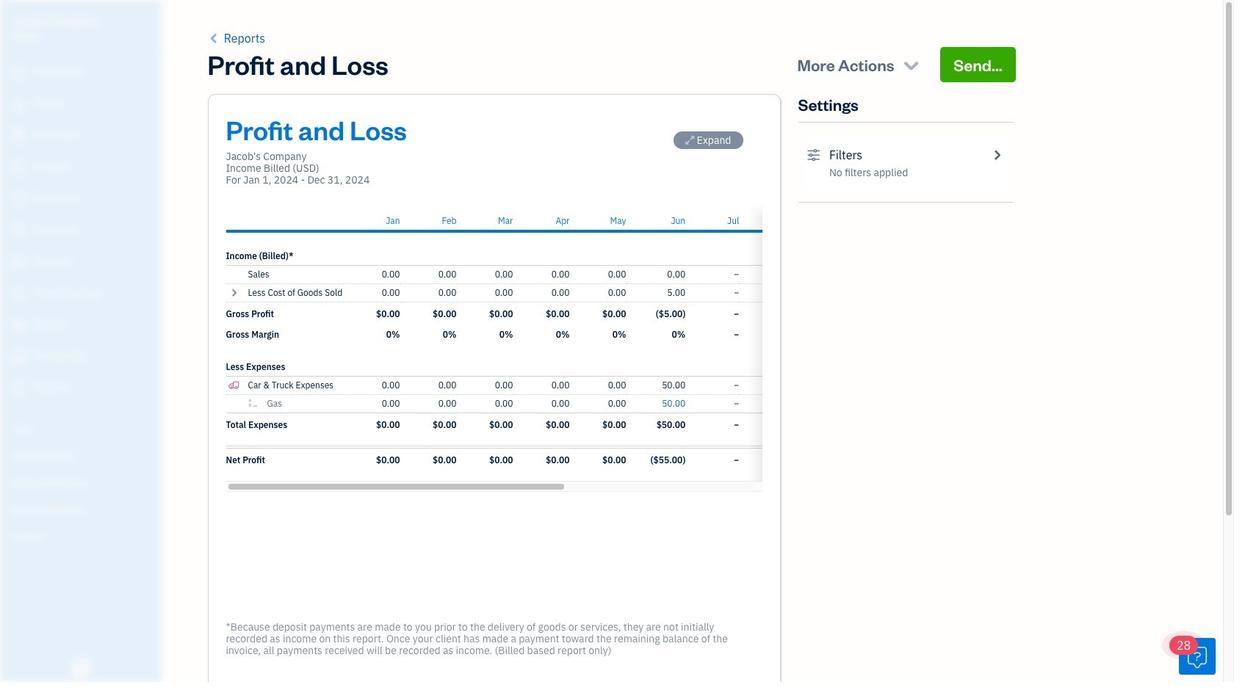 Task type: locate. For each thing, give the bounding box(es) containing it.
dashboard image
[[10, 65, 27, 80]]

main element
[[0, 0, 198, 683]]

report image
[[10, 382, 27, 396]]

toggle image
[[229, 287, 239, 299]]

project image
[[10, 255, 27, 270]]

category image
[[226, 269, 242, 281]]

settings image
[[808, 146, 821, 164]]

chevronleft image
[[208, 29, 221, 47]]

estimate image
[[10, 129, 27, 143]]



Task type: describe. For each thing, give the bounding box(es) containing it.
invoice image
[[10, 160, 27, 175]]

chart image
[[10, 350, 27, 365]]

expand image
[[686, 135, 695, 146]]

payment image
[[10, 192, 27, 207]]

chevrondown image
[[902, 54, 922, 75]]

chevronright image
[[991, 146, 1005, 164]]

client image
[[10, 97, 27, 112]]

expense image
[[10, 223, 27, 238]]

timer image
[[10, 287, 27, 301]]

team image
[[10, 318, 27, 333]]

freshbooks image
[[69, 659, 93, 677]]



Task type: vqa. For each thing, say whether or not it's contained in the screenshot.
chevronRight "image"
yes



